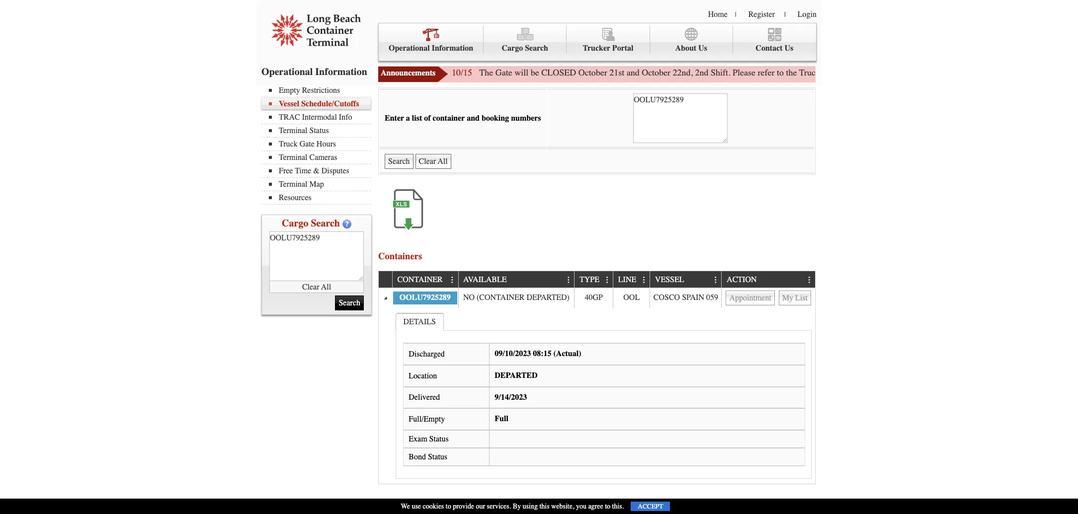 Task type: vqa. For each thing, say whether or not it's contained in the screenshot.
rightmost |
yes



Task type: describe. For each thing, give the bounding box(es) containing it.
discharged
[[409, 350, 445, 359]]

08:15
[[533, 350, 552, 359]]

portal
[[613, 44, 634, 53]]

line
[[619, 276, 637, 285]]

22nd,
[[673, 67, 693, 78]]

1 terminal from the top
[[279, 126, 308, 135]]

departed
[[495, 372, 538, 380]]

edit column settings image for line
[[641, 276, 649, 284]]

us for about us
[[699, 44, 708, 53]]

free
[[279, 167, 293, 176]]

enter a list of container and booking numbers
[[385, 114, 541, 123]]

action
[[727, 276, 757, 285]]

info
[[339, 113, 352, 122]]

ool
[[624, 293, 640, 302]]

truck inside empty restrictions vessel schedule/cutoffs trac intermodal info terminal status truck gate hours terminal cameras free time & disputes terminal map resources
[[279, 140, 298, 149]]

information inside menu bar
[[432, 44, 474, 53]]

shift.
[[711, 67, 731, 78]]

line link
[[619, 272, 642, 288]]

week.
[[1010, 67, 1032, 78]]

delivered
[[409, 394, 440, 403]]

this.
[[613, 503, 624, 511]]

vessel column header
[[650, 272, 722, 288]]

restrictions
[[302, 86, 340, 95]]

departed)
[[527, 293, 570, 302]]

1 october from the left
[[579, 67, 608, 78]]

2 the from the left
[[997, 67, 1008, 78]]

our
[[476, 503, 486, 511]]

further
[[915, 67, 940, 78]]

provide
[[453, 503, 474, 511]]

trucker portal link
[[567, 26, 650, 54]]

booking
[[482, 114, 509, 123]]

no (container departed) cell
[[458, 288, 575, 308]]

by
[[513, 503, 521, 511]]

row containing container
[[379, 272, 816, 288]]

empty restrictions vessel schedule/cutoffs trac intermodal info terminal status truck gate hours terminal cameras free time & disputes terminal map resources
[[279, 86, 359, 202]]

cargo search inside menu bar
[[502, 44, 549, 53]]

a
[[406, 114, 410, 123]]

full/empty
[[409, 415, 445, 424]]

1 vertical spatial information
[[316, 66, 367, 78]]

1 horizontal spatial and
[[627, 67, 640, 78]]

resources link
[[269, 193, 371, 202]]

full
[[495, 415, 509, 424]]

details
[[404, 318, 436, 327]]

cameras
[[310, 153, 337, 162]]

login
[[798, 10, 817, 19]]

trac
[[279, 113, 300, 122]]

cosco spain 059 cell
[[650, 288, 722, 308]]

page
[[883, 67, 900, 78]]

menu bar containing operational information
[[379, 23, 817, 61]]

disputes
[[322, 167, 350, 176]]

home
[[709, 10, 728, 19]]

vessel link
[[655, 272, 689, 288]]

1 horizontal spatial to
[[605, 503, 611, 511]]

register link
[[749, 10, 775, 19]]

40gp cell
[[575, 288, 613, 308]]

2 for from the left
[[985, 67, 995, 78]]

cookies
[[423, 503, 444, 511]]

2nd
[[696, 67, 709, 78]]

edit column settings image for type
[[604, 276, 612, 284]]

container column header
[[392, 272, 458, 288]]

10/15 the gate will be closed october 21st and october 22nd, 2nd shift. please refer to the truck gate hours web page for further gate details for the week.
[[452, 67, 1032, 78]]

clear all button
[[270, 282, 364, 293]]

type
[[580, 276, 600, 285]]

oolu7925289
[[400, 293, 451, 302]]

web
[[866, 67, 881, 78]]

type link
[[580, 272, 605, 288]]

accept button
[[631, 502, 671, 512]]

gate
[[942, 67, 957, 78]]

location
[[409, 372, 437, 381]]

type column header
[[575, 272, 613, 288]]

0 horizontal spatial cargo
[[282, 218, 309, 229]]

&
[[314, 167, 320, 176]]

map
[[310, 180, 324, 189]]

refer
[[758, 67, 775, 78]]

exam
[[409, 435, 428, 444]]

this
[[540, 503, 550, 511]]

9/14/2023
[[495, 393, 527, 402]]

0 horizontal spatial operational information
[[262, 66, 367, 78]]

free time & disputes link
[[269, 167, 371, 176]]

exam status
[[409, 435, 449, 444]]

intermodal
[[302, 113, 337, 122]]

action link
[[727, 272, 762, 288]]

about us link
[[650, 26, 734, 54]]

operational information inside menu bar
[[389, 44, 474, 53]]

row group containing oolu7925289
[[379, 288, 816, 485]]

terminal status link
[[269, 126, 371, 135]]

spain
[[682, 293, 705, 302]]

status for bond status
[[428, 453, 448, 462]]

register
[[749, 10, 775, 19]]

we use cookies to provide our services. by using this website, you agree to this.
[[401, 503, 624, 511]]

0 horizontal spatial cargo search
[[282, 218, 340, 229]]

no (container departed)
[[464, 293, 570, 302]]

0 vertical spatial truck
[[800, 67, 821, 78]]



Task type: locate. For each thing, give the bounding box(es) containing it.
2 | from the left
[[785, 10, 786, 19]]

1 vertical spatial cargo search
[[282, 218, 340, 229]]

edit column settings image inside container column header
[[449, 276, 457, 284]]

for right page
[[903, 67, 913, 78]]

0 horizontal spatial to
[[446, 503, 451, 511]]

operational inside menu bar
[[389, 44, 430, 53]]

1 vertical spatial truck
[[279, 140, 298, 149]]

0 vertical spatial operational
[[389, 44, 430, 53]]

cargo up will at the top of the page
[[502, 44, 523, 53]]

edit column settings image for container
[[449, 276, 457, 284]]

search down resources link
[[311, 218, 340, 229]]

empty
[[279, 86, 300, 95]]

hours
[[842, 67, 864, 78], [317, 140, 336, 149]]

vessel
[[279, 99, 300, 108]]

operational information
[[389, 44, 474, 53], [262, 66, 367, 78]]

0 horizontal spatial october
[[579, 67, 608, 78]]

container
[[398, 276, 443, 285]]

operational information up announcements
[[389, 44, 474, 53]]

edit column settings image right the container link
[[449, 276, 457, 284]]

(container
[[477, 293, 525, 302]]

contact us
[[756, 44, 794, 53]]

for right details
[[985, 67, 995, 78]]

gate left web
[[823, 67, 840, 78]]

us
[[699, 44, 708, 53], [785, 44, 794, 53]]

edit column settings image left type
[[565, 276, 573, 284]]

container
[[433, 114, 465, 123]]

and
[[627, 67, 640, 78], [467, 114, 480, 123]]

you
[[576, 503, 587, 511]]

1 horizontal spatial information
[[432, 44, 474, 53]]

the left week.
[[997, 67, 1008, 78]]

0 horizontal spatial edit column settings image
[[604, 276, 612, 284]]

tab list containing details
[[393, 311, 815, 482]]

1 horizontal spatial operational information
[[389, 44, 474, 53]]

edit column settings image up 059
[[712, 276, 720, 284]]

0 horizontal spatial menu bar
[[262, 85, 376, 205]]

about us
[[676, 44, 708, 53]]

0 vertical spatial information
[[432, 44, 474, 53]]

us for contact us
[[785, 44, 794, 53]]

us right contact
[[785, 44, 794, 53]]

enter
[[385, 114, 404, 123]]

21st
[[610, 67, 625, 78]]

2 horizontal spatial gate
[[823, 67, 840, 78]]

edit column settings image inside type column header
[[604, 276, 612, 284]]

2 horizontal spatial edit column settings image
[[806, 276, 814, 284]]

2 horizontal spatial edit column settings image
[[712, 276, 720, 284]]

available
[[464, 276, 507, 285]]

cargo search link
[[484, 26, 567, 54]]

terminal up free
[[279, 153, 308, 162]]

the right 'refer'
[[787, 67, 798, 78]]

1 horizontal spatial edit column settings image
[[565, 276, 573, 284]]

0 horizontal spatial for
[[903, 67, 913, 78]]

time
[[295, 167, 312, 176]]

tab list inside row group
[[393, 311, 815, 482]]

1 edit column settings image from the left
[[449, 276, 457, 284]]

1 vertical spatial search
[[311, 218, 340, 229]]

search inside menu bar
[[525, 44, 549, 53]]

to right 'refer'
[[777, 67, 784, 78]]

1 the from the left
[[787, 67, 798, 78]]

edit column settings image
[[449, 276, 457, 284], [565, 276, 573, 284], [712, 276, 720, 284]]

operational up empty
[[262, 66, 313, 78]]

0 vertical spatial status
[[310, 126, 329, 135]]

row containing oolu7925289
[[379, 288, 816, 308]]

truck down trac
[[279, 140, 298, 149]]

1 horizontal spatial truck
[[800, 67, 821, 78]]

status down exam status
[[428, 453, 448, 462]]

1 horizontal spatial operational
[[389, 44, 430, 53]]

cosco spain 059
[[654, 293, 719, 302]]

october left 22nd,
[[642, 67, 671, 78]]

row up '40gp'
[[379, 272, 816, 288]]

action column header
[[722, 272, 816, 288]]

2 terminal from the top
[[279, 153, 308, 162]]

0 vertical spatial search
[[525, 44, 549, 53]]

terminal up resources
[[279, 180, 308, 189]]

of
[[424, 114, 431, 123]]

clear all
[[302, 283, 331, 292]]

1 for from the left
[[903, 67, 913, 78]]

edit column settings image inside line column header
[[641, 276, 649, 284]]

please
[[733, 67, 756, 78]]

status inside empty restrictions vessel schedule/cutoffs trac intermodal info terminal status truck gate hours terminal cameras free time & disputes terminal map resources
[[310, 126, 329, 135]]

operational information link
[[379, 26, 484, 54]]

hours inside empty restrictions vessel schedule/cutoffs trac intermodal info terminal status truck gate hours terminal cameras free time & disputes terminal map resources
[[317, 140, 336, 149]]

Enter container numbers and/ or booking numbers.  text field
[[270, 232, 364, 282]]

status up bond status
[[430, 435, 449, 444]]

1 horizontal spatial menu bar
[[379, 23, 817, 61]]

website,
[[552, 503, 575, 511]]

1 horizontal spatial gate
[[496, 67, 513, 78]]

1 horizontal spatial the
[[997, 67, 1008, 78]]

3 edit column settings image from the left
[[712, 276, 720, 284]]

1 vertical spatial operational information
[[262, 66, 367, 78]]

menu bar containing empty restrictions
[[262, 85, 376, 205]]

None button
[[416, 154, 452, 169], [726, 291, 775, 306], [779, 291, 812, 306], [416, 154, 452, 169], [726, 291, 775, 306], [779, 291, 812, 306]]

2 edit column settings image from the left
[[565, 276, 573, 284]]

gate inside empty restrictions vessel schedule/cutoffs trac intermodal info terminal status truck gate hours terminal cameras free time & disputes terminal map resources
[[300, 140, 315, 149]]

containers
[[379, 251, 422, 262]]

tab list
[[393, 311, 815, 482]]

2 edit column settings image from the left
[[641, 276, 649, 284]]

gate right "the"
[[496, 67, 513, 78]]

available column header
[[458, 272, 575, 288]]

1 us from the left
[[699, 44, 708, 53]]

0 vertical spatial cargo search
[[502, 44, 549, 53]]

bond status
[[409, 453, 448, 462]]

Enter container numbers and/ or booking numbers. Press ESC to reset input box text field
[[634, 94, 728, 143]]

hours up cameras
[[317, 140, 336, 149]]

home link
[[709, 10, 728, 19]]

0 vertical spatial terminal
[[279, 126, 308, 135]]

to left provide
[[446, 503, 451, 511]]

0 horizontal spatial us
[[699, 44, 708, 53]]

line column header
[[613, 272, 650, 288]]

trucker
[[583, 44, 611, 53]]

use
[[412, 503, 421, 511]]

0 horizontal spatial search
[[311, 218, 340, 229]]

services.
[[487, 503, 511, 511]]

information
[[432, 44, 474, 53], [316, 66, 367, 78]]

to
[[777, 67, 784, 78], [446, 503, 451, 511], [605, 503, 611, 511]]

0 vertical spatial and
[[627, 67, 640, 78]]

1 horizontal spatial search
[[525, 44, 549, 53]]

cargo search up will at the top of the page
[[502, 44, 549, 53]]

using
[[523, 503, 538, 511]]

menu bar
[[379, 23, 817, 61], [262, 85, 376, 205]]

edit column settings image for vessel
[[712, 276, 720, 284]]

1 horizontal spatial october
[[642, 67, 671, 78]]

1 vertical spatial cargo
[[282, 218, 309, 229]]

empty restrictions link
[[269, 86, 371, 95]]

1 horizontal spatial hours
[[842, 67, 864, 78]]

announcements
[[381, 69, 436, 78]]

we
[[401, 503, 410, 511]]

3 edit column settings image from the left
[[806, 276, 814, 284]]

2 vertical spatial status
[[428, 453, 448, 462]]

1 vertical spatial menu bar
[[262, 85, 376, 205]]

row down the 'type' link
[[379, 288, 816, 308]]

terminal down trac
[[279, 126, 308, 135]]

status for exam status
[[430, 435, 449, 444]]

1 horizontal spatial cargo
[[502, 44, 523, 53]]

october left 21st
[[579, 67, 608, 78]]

edit column settings image for available
[[565, 276, 573, 284]]

clear
[[302, 283, 320, 292]]

1 horizontal spatial for
[[985, 67, 995, 78]]

0 horizontal spatial operational
[[262, 66, 313, 78]]

numbers
[[511, 114, 541, 123]]

cosco
[[654, 293, 681, 302]]

0 vertical spatial menu bar
[[379, 23, 817, 61]]

2 vertical spatial terminal
[[279, 180, 308, 189]]

059
[[707, 293, 719, 302]]

accept
[[638, 503, 664, 511]]

0 vertical spatial hours
[[842, 67, 864, 78]]

status
[[310, 126, 329, 135], [430, 435, 449, 444], [428, 453, 448, 462]]

tree grid
[[379, 272, 816, 485]]

trac intermodal info link
[[269, 113, 371, 122]]

edit column settings image inside the available column header
[[565, 276, 573, 284]]

2 horizontal spatial to
[[777, 67, 784, 78]]

0 vertical spatial operational information
[[389, 44, 474, 53]]

edit column settings image
[[604, 276, 612, 284], [641, 276, 649, 284], [806, 276, 814, 284]]

cargo
[[502, 44, 523, 53], [282, 218, 309, 229]]

1 vertical spatial terminal
[[279, 153, 308, 162]]

status down intermodal
[[310, 126, 329, 135]]

3 terminal from the top
[[279, 180, 308, 189]]

| left the login link
[[785, 10, 786, 19]]

ool cell
[[613, 288, 650, 308]]

| right home link
[[736, 10, 737, 19]]

0 horizontal spatial hours
[[317, 140, 336, 149]]

1 vertical spatial hours
[[317, 140, 336, 149]]

0 horizontal spatial and
[[467, 114, 480, 123]]

09/10/2023
[[495, 350, 531, 359]]

for
[[903, 67, 913, 78], [985, 67, 995, 78]]

1 horizontal spatial cargo search
[[502, 44, 549, 53]]

1 vertical spatial and
[[467, 114, 480, 123]]

(actual)
[[554, 350, 582, 359]]

gate up terminal cameras link on the top left
[[300, 140, 315, 149]]

row group
[[379, 288, 816, 485]]

terminal map link
[[269, 180, 371, 189]]

truck
[[800, 67, 821, 78], [279, 140, 298, 149]]

None submit
[[385, 154, 414, 169], [335, 296, 364, 311], [385, 154, 414, 169], [335, 296, 364, 311]]

1 vertical spatial status
[[430, 435, 449, 444]]

1 vertical spatial operational
[[262, 66, 313, 78]]

details
[[959, 67, 982, 78]]

0 horizontal spatial truck
[[279, 140, 298, 149]]

2 row from the top
[[379, 288, 816, 308]]

us right about
[[699, 44, 708, 53]]

2 october from the left
[[642, 67, 671, 78]]

cargo search down resources link
[[282, 218, 340, 229]]

no
[[464, 293, 475, 302]]

truck gate hours link
[[269, 140, 371, 149]]

0 horizontal spatial the
[[787, 67, 798, 78]]

search up be at the top
[[525, 44, 549, 53]]

2 us from the left
[[785, 44, 794, 53]]

edit column settings image inside action column header
[[806, 276, 814, 284]]

cell
[[722, 288, 816, 308]]

information up '10/15' on the left of the page
[[432, 44, 474, 53]]

the
[[480, 67, 494, 78]]

0 horizontal spatial gate
[[300, 140, 315, 149]]

oolu7925289 cell
[[392, 288, 458, 308]]

agree
[[589, 503, 604, 511]]

all
[[321, 283, 331, 292]]

0 horizontal spatial |
[[736, 10, 737, 19]]

tree grid containing container
[[379, 272, 816, 485]]

operational
[[389, 44, 430, 53], [262, 66, 313, 78]]

cargo inside cargo search link
[[502, 44, 523, 53]]

1 | from the left
[[736, 10, 737, 19]]

will
[[515, 67, 529, 78]]

and left booking
[[467, 114, 480, 123]]

schedule/cutoffs
[[302, 99, 359, 108]]

login link
[[798, 10, 817, 19]]

edit column settings image for action
[[806, 276, 814, 284]]

1 horizontal spatial edit column settings image
[[641, 276, 649, 284]]

details tab
[[396, 313, 444, 331]]

|
[[736, 10, 737, 19], [785, 10, 786, 19]]

1 row from the top
[[379, 272, 816, 288]]

10/15
[[452, 67, 473, 78]]

1 edit column settings image from the left
[[604, 276, 612, 284]]

edit column settings image inside the vessel 'column header'
[[712, 276, 720, 284]]

hours left web
[[842, 67, 864, 78]]

row
[[379, 272, 816, 288], [379, 288, 816, 308]]

1 horizontal spatial |
[[785, 10, 786, 19]]

contact
[[756, 44, 783, 53]]

0 vertical spatial cargo
[[502, 44, 523, 53]]

operational up announcements
[[389, 44, 430, 53]]

cargo down resources
[[282, 218, 309, 229]]

to left this.
[[605, 503, 611, 511]]

operational information up empty restrictions link
[[262, 66, 367, 78]]

0 horizontal spatial edit column settings image
[[449, 276, 457, 284]]

1 horizontal spatial us
[[785, 44, 794, 53]]

0 horizontal spatial information
[[316, 66, 367, 78]]

vessel
[[655, 276, 685, 285]]

and right 21st
[[627, 67, 640, 78]]

truck right 'refer'
[[800, 67, 821, 78]]

information up restrictions
[[316, 66, 367, 78]]

terminal
[[279, 126, 308, 135], [279, 153, 308, 162], [279, 180, 308, 189]]



